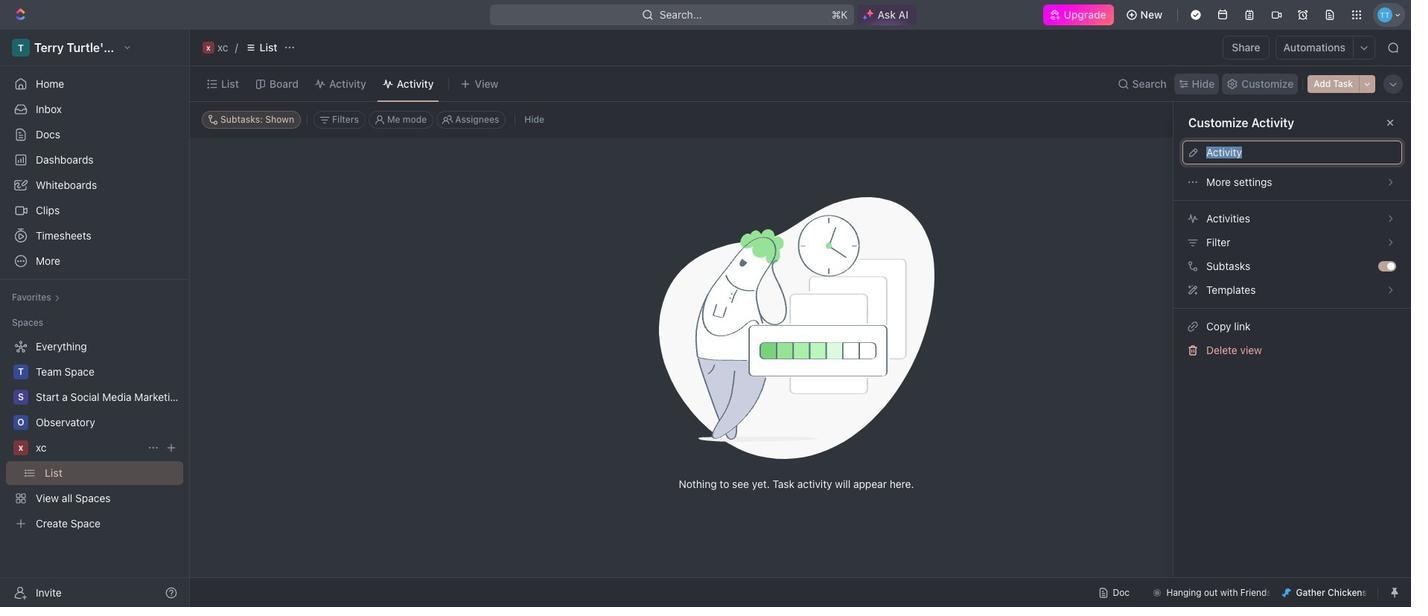 Task type: locate. For each thing, give the bounding box(es) containing it.
tree
[[6, 335, 183, 536]]

1 horizontal spatial xc, , element
[[203, 42, 215, 54]]

drumstick bite image
[[1283, 589, 1292, 598]]

terry turtle's workspace, , element
[[12, 39, 30, 57]]

None text field
[[1207, 147, 1396, 159]]

0 vertical spatial xc, , element
[[203, 42, 215, 54]]

Search tasks... text field
[[1254, 109, 1403, 131]]

sidebar navigation
[[0, 30, 193, 608]]

xc, , element
[[203, 42, 215, 54], [13, 441, 28, 456]]

start a social media marketing agency, , element
[[13, 390, 28, 405]]

0 horizontal spatial xc, , element
[[13, 441, 28, 456]]



Task type: describe. For each thing, give the bounding box(es) containing it.
1 vertical spatial xc, , element
[[13, 441, 28, 456]]

observatory, , element
[[13, 416, 28, 430]]

team space, , element
[[13, 365, 28, 380]]

tree inside sidebar navigation
[[6, 335, 183, 536]]



Task type: vqa. For each thing, say whether or not it's contained in the screenshot.
Tree inside the Sidebar NAVIGATION
yes



